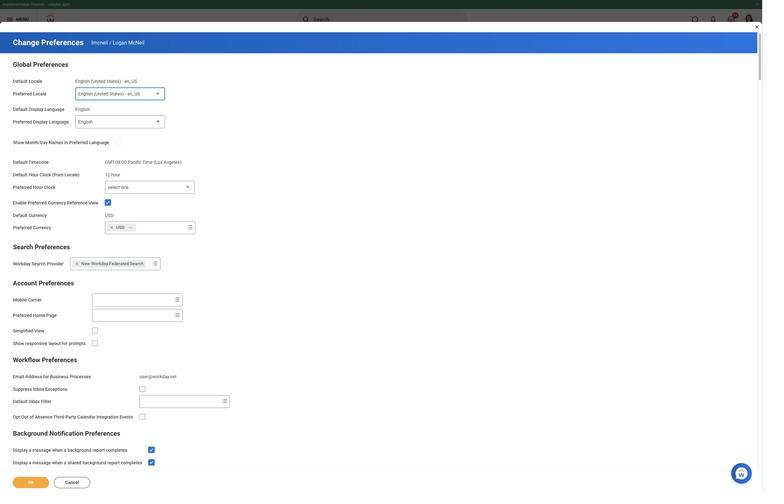 Task type: vqa. For each thing, say whether or not it's contained in the screenshot.


Task type: locate. For each thing, give the bounding box(es) containing it.
default inside workflow preferences 'group'
[[13, 400, 28, 405]]

default for default inbox filter
[[13, 400, 28, 405]]

0 vertical spatial for
[[62, 341, 68, 347]]

english element
[[75, 106, 90, 112]]

close change preferences image
[[754, 25, 760, 30]]

6 default from the top
[[13, 400, 28, 405]]

default down enable
[[13, 213, 28, 218]]

search
[[13, 244, 33, 251], [32, 262, 46, 267], [130, 262, 144, 267]]

preferences up "provider"
[[35, 244, 70, 251]]

hour
[[111, 172, 120, 178]]

0 horizontal spatial check small image
[[104, 199, 112, 207]]

1 vertical spatial locale
[[33, 91, 46, 96]]

cancel
[[65, 481, 79, 486]]

show inside account preferences group
[[13, 341, 24, 347]]

0 vertical spatial completes
[[106, 448, 127, 453]]

0 vertical spatial hour
[[29, 172, 39, 178]]

1 vertical spatial hour
[[33, 185, 43, 190]]

1 vertical spatial (united
[[94, 91, 108, 96]]

usd up x small image
[[105, 213, 114, 218]]

display down default display language
[[33, 119, 48, 125]]

1 vertical spatial check small image
[[148, 459, 155, 467]]

1 vertical spatial english (united states) - en_us
[[78, 91, 140, 96]]

report
[[93, 448, 105, 453], [107, 461, 120, 466]]

workday up account
[[13, 262, 30, 267]]

1 vertical spatial inbox
[[29, 400, 40, 405]]

preferred inside account preferences group
[[13, 313, 32, 319]]

Preferred Home Page field
[[92, 310, 172, 322]]

background up display a message when a shared background report completes
[[67, 448, 91, 453]]

for inside workflow preferences 'group'
[[43, 375, 49, 380]]

1 vertical spatial currency
[[29, 213, 47, 218]]

1 vertical spatial prompts image
[[173, 296, 181, 304]]

1 default from the top
[[13, 79, 28, 84]]

events
[[120, 415, 133, 420]]

close environment banner image
[[755, 2, 759, 6]]

1 horizontal spatial report
[[107, 461, 120, 466]]

english (united states) - en_us button
[[75, 87, 165, 101]]

12
[[105, 172, 110, 178]]

1 vertical spatial message
[[32, 461, 51, 466]]

x small image
[[74, 261, 80, 268]]

2 when from the top
[[52, 461, 63, 466]]

in
[[64, 140, 68, 145]]

states) up english (united states) - en_us dropdown button
[[107, 79, 121, 84]]

mobile
[[13, 298, 27, 303]]

locale up default display language
[[33, 91, 46, 96]]

usd element right x small image
[[116, 225, 125, 231]]

preferences for account preferences
[[39, 280, 74, 288]]

1 horizontal spatial usd element
[[116, 225, 125, 231]]

workflow preferences button
[[13, 356, 77, 364]]

states)
[[107, 79, 121, 84], [110, 91, 124, 96]]

locale up preferred locale
[[29, 79, 42, 84]]

workflow preferences
[[13, 356, 77, 364]]

0 horizontal spatial usd element
[[105, 212, 114, 218]]

language up the gmt-
[[89, 140, 109, 145]]

0 vertical spatial show
[[13, 140, 24, 145]]

suppress
[[13, 387, 32, 392]]

0 horizontal spatial for
[[43, 375, 49, 380]]

default display language
[[13, 107, 64, 112]]

currency
[[48, 200, 66, 206], [29, 213, 47, 218], [33, 226, 51, 231]]

names
[[49, 140, 63, 145]]

preferred currency
[[13, 226, 51, 231]]

Mobile Carrier field
[[92, 295, 172, 306]]

check small image inside global preferences group
[[104, 199, 112, 207]]

1 vertical spatial view
[[34, 329, 44, 334]]

search down preferred currency
[[13, 244, 33, 251]]

prompts image for preferred home page
[[173, 312, 181, 319]]

preferred
[[13, 91, 32, 96], [13, 119, 32, 125], [69, 140, 88, 145], [13, 185, 32, 190], [28, 200, 47, 206], [13, 226, 32, 231], [13, 313, 32, 319]]

2 horizontal spatial -
[[125, 91, 126, 96]]

- inside english (united states) - en_us element
[[122, 79, 123, 84]]

implementation
[[3, 2, 30, 7]]

preferences for global preferences
[[33, 61, 68, 68]]

1 vertical spatial usd element
[[116, 225, 125, 231]]

message down background
[[32, 448, 51, 453]]

completes
[[106, 448, 127, 453], [121, 461, 142, 466]]

- down english (united states) - en_us element
[[125, 91, 126, 96]]

1 vertical spatial en_us
[[127, 91, 140, 96]]

1 horizontal spatial for
[[62, 341, 68, 347]]

background notification preferences
[[13, 430, 120, 438]]

usd element
[[105, 212, 114, 218], [116, 225, 125, 231]]

preferred for preferred hour clock
[[13, 185, 32, 190]]

one
[[121, 185, 129, 190]]

default down preferred locale
[[13, 107, 28, 112]]

1 vertical spatial background
[[82, 461, 106, 466]]

default down suppress
[[13, 400, 28, 405]]

0 vertical spatial inbox
[[33, 387, 44, 392]]

0 vertical spatial prompts image
[[186, 224, 194, 232]]

for right address
[[43, 375, 49, 380]]

0 horizontal spatial view
[[34, 329, 44, 334]]

english inside 'dropdown button'
[[78, 119, 93, 125]]

workflow preferences group
[[13, 355, 744, 421]]

usd element up x small image
[[105, 212, 114, 218]]

view right reference
[[89, 200, 99, 206]]

email address for business processes element
[[140, 371, 177, 380]]

ok
[[28, 481, 34, 486]]

check small image down check small image
[[148, 459, 155, 467]]

0 vertical spatial check small image
[[104, 199, 112, 207]]

2 show from the top
[[13, 341, 24, 347]]

2 message from the top
[[32, 461, 51, 466]]

- right preview
[[46, 2, 47, 7]]

(los
[[154, 160, 163, 165]]

hour up preferred hour clock
[[29, 172, 39, 178]]

0 vertical spatial message
[[32, 448, 51, 453]]

profile logan mcneil element
[[740, 12, 758, 26]]

preferences down change preferences
[[33, 61, 68, 68]]

prompts image inside workflow preferences 'group'
[[221, 398, 228, 406]]

preferred down default currency
[[13, 226, 32, 231]]

preferred for preferred locale
[[13, 91, 32, 96]]

change preferences
[[13, 38, 84, 47]]

show for show month/day names in preferred language
[[13, 140, 24, 145]]

2 default from the top
[[13, 107, 28, 112]]

1 vertical spatial when
[[52, 461, 63, 466]]

currency left reference
[[48, 200, 66, 206]]

0 vertical spatial -
[[46, 2, 47, 7]]

english (united states) - en_us down english (united states) - en_us element
[[78, 91, 140, 96]]

default for default timezone
[[13, 160, 28, 165]]

1 horizontal spatial view
[[89, 200, 99, 206]]

workday right new
[[91, 262, 108, 267]]

usd
[[105, 213, 114, 218], [116, 226, 125, 230]]

1 horizontal spatial workday
[[91, 262, 108, 267]]

clock for default
[[40, 172, 51, 178]]

background notification preferences group
[[13, 429, 744, 467]]

states) down english (united states) - en_us element
[[110, 91, 124, 96]]

default left timezone
[[13, 160, 28, 165]]

0 vertical spatial locale
[[29, 79, 42, 84]]

prompts image
[[186, 224, 194, 232], [173, 296, 181, 304], [173, 312, 181, 319]]

prompts
[[69, 341, 86, 347]]

prompts image for preferred currency
[[186, 224, 194, 232]]

0 horizontal spatial -
[[46, 2, 47, 7]]

1 vertical spatial usd
[[116, 226, 125, 230]]

preferences up global preferences button
[[41, 38, 84, 47]]

1 message from the top
[[32, 448, 51, 453]]

workday search provider
[[13, 262, 64, 267]]

0 vertical spatial states)
[[107, 79, 121, 84]]

carrier
[[28, 298, 42, 303]]

preferences down integration
[[85, 430, 120, 438]]

change preferences dialog
[[0, 0, 762, 495]]

display a message when a shared background report completes
[[13, 461, 142, 466]]

2 vertical spatial -
[[125, 91, 126, 96]]

1 show from the top
[[13, 140, 24, 145]]

cancel button
[[54, 478, 90, 489]]

inbox left filter
[[29, 400, 40, 405]]

message up ok
[[32, 461, 51, 466]]

1 horizontal spatial usd
[[116, 226, 125, 230]]

display up preferred display language
[[29, 107, 43, 112]]

preferred for preferred display language
[[13, 119, 32, 125]]

0 vertical spatial clock
[[40, 172, 51, 178]]

2 vertical spatial prompts image
[[173, 312, 181, 319]]

0 horizontal spatial prompts image
[[151, 260, 159, 268]]

when left shared
[[52, 461, 63, 466]]

check small image for enable preferred currency reference view
[[104, 199, 112, 207]]

0 vertical spatial view
[[89, 200, 99, 206]]

display
[[29, 107, 43, 112], [33, 119, 48, 125], [13, 448, 28, 453], [13, 461, 28, 466]]

message
[[32, 448, 51, 453], [32, 461, 51, 466]]

5 default from the top
[[13, 213, 28, 218]]

usd element inside option
[[116, 225, 125, 231]]

preferred home page
[[13, 313, 57, 319]]

preferred down default display language
[[13, 119, 32, 125]]

home
[[33, 313, 45, 319]]

lmcneil / logan mcneil element
[[91, 40, 144, 46]]

a
[[29, 448, 31, 453], [64, 448, 66, 453], [29, 461, 31, 466], [64, 461, 66, 466]]

en_us up english (united states) - en_us dropdown button
[[124, 79, 137, 84]]

preferred down default locale
[[13, 91, 32, 96]]

new workday federated search element
[[81, 261, 144, 267]]

1 vertical spatial show
[[13, 341, 24, 347]]

language for preferred display language
[[49, 119, 69, 125]]

show inside global preferences group
[[13, 140, 24, 145]]

4 default from the top
[[13, 172, 28, 178]]

simplified
[[13, 329, 33, 334]]

(united down english (united states) - en_us element
[[94, 91, 108, 96]]

12 hour element
[[105, 171, 120, 178]]

clock left (from
[[40, 172, 51, 178]]

0 vertical spatial prompts image
[[151, 260, 159, 268]]

1 vertical spatial prompts image
[[221, 398, 228, 406]]

gmt-08:00 pacific time (los angeles)
[[105, 160, 181, 165]]

(united up english (united states) - en_us dropdown button
[[91, 79, 105, 84]]

lmcneil
[[91, 40, 108, 46]]

show month/day names in preferred language
[[13, 140, 109, 145]]

prompts image
[[151, 260, 159, 268], [221, 398, 228, 406]]

language up show month/day names in preferred language
[[49, 119, 69, 125]]

0 vertical spatial usd
[[105, 213, 114, 218]]

usd inside "usd, press delete to clear value." option
[[116, 226, 125, 230]]

en_us
[[124, 79, 137, 84], [127, 91, 140, 96]]

preferred up simplified
[[13, 313, 32, 319]]

preferences down "provider"
[[39, 280, 74, 288]]

0 horizontal spatial report
[[93, 448, 105, 453]]

inbox down address
[[33, 387, 44, 392]]

2 vertical spatial currency
[[33, 226, 51, 231]]

0 vertical spatial when
[[52, 448, 63, 453]]

background
[[13, 430, 48, 438]]

for
[[62, 341, 68, 347], [43, 375, 49, 380]]

- up english (united states) - en_us dropdown button
[[122, 79, 123, 84]]

preferences up business
[[42, 356, 77, 364]]

0 vertical spatial language
[[45, 107, 64, 112]]

workday inside new workday federated search element
[[91, 262, 108, 267]]

locale
[[29, 79, 42, 84], [33, 91, 46, 96]]

1 vertical spatial language
[[49, 119, 69, 125]]

1 vertical spatial for
[[43, 375, 49, 380]]

language up preferred display language
[[45, 107, 64, 112]]

1 vertical spatial clock
[[44, 185, 55, 190]]

preferred up default currency
[[28, 200, 47, 206]]

background
[[67, 448, 91, 453], [82, 461, 106, 466]]

english (united states) - en_us up english (united states) - en_us dropdown button
[[75, 79, 137, 84]]

1 vertical spatial -
[[122, 79, 123, 84]]

currency up preferred currency
[[29, 213, 47, 218]]

filter
[[41, 400, 51, 405]]

1 vertical spatial report
[[107, 461, 120, 466]]

1 vertical spatial states)
[[110, 91, 124, 96]]

display up ok button
[[13, 461, 28, 466]]

clock
[[40, 172, 51, 178], [44, 185, 55, 190]]

hour down default hour clock (from locale)
[[33, 185, 43, 190]]

1 horizontal spatial prompts image
[[221, 398, 228, 406]]

default up preferred locale
[[13, 79, 28, 84]]

0 horizontal spatial workday
[[13, 262, 30, 267]]

check small image down the select
[[104, 199, 112, 207]]

preferred locale
[[13, 91, 46, 96]]

2 workday from the left
[[91, 262, 108, 267]]

en_us down english (united states) - en_us element
[[127, 91, 140, 96]]

default
[[13, 79, 28, 84], [13, 107, 28, 112], [13, 160, 28, 165], [13, 172, 28, 178], [13, 213, 28, 218], [13, 400, 28, 405]]

search right federated
[[130, 262, 144, 267]]

preferences for workflow preferences
[[42, 356, 77, 364]]

0 horizontal spatial usd
[[105, 213, 114, 218]]

check small image
[[104, 199, 112, 207], [148, 459, 155, 467]]

english button
[[75, 115, 165, 129]]

3 default from the top
[[13, 160, 28, 165]]

check small image for display a message when a shared background report completes
[[148, 459, 155, 467]]

default down default timezone on the left
[[13, 172, 28, 178]]

ok button
[[13, 478, 49, 489]]

implementation preview -   adeptai_dpt1
[[3, 2, 70, 7]]

-
[[46, 2, 47, 7], [122, 79, 123, 84], [125, 91, 126, 96]]

english (united states) - en_us inside dropdown button
[[78, 91, 140, 96]]

english inside dropdown button
[[78, 91, 93, 96]]

preferences for search preferences
[[35, 244, 70, 251]]

currency down default currency
[[33, 226, 51, 231]]

for right layout
[[62, 341, 68, 347]]

show
[[13, 140, 24, 145], [13, 341, 24, 347]]

usd right x small image
[[116, 226, 125, 230]]

background right shared
[[82, 461, 106, 466]]

show left month/day
[[13, 140, 24, 145]]

1 horizontal spatial -
[[122, 79, 123, 84]]

1 when from the top
[[52, 448, 63, 453]]

check small image inside background notification preferences group
[[148, 459, 155, 467]]

inbox
[[33, 387, 44, 392], [29, 400, 40, 405]]

preferences inside 'group'
[[42, 356, 77, 364]]

preferred up enable
[[13, 185, 32, 190]]

1 horizontal spatial check small image
[[148, 459, 155, 467]]

when down notification
[[52, 448, 63, 453]]

view inside account preferences group
[[34, 329, 44, 334]]

prompts image for workday search provider
[[151, 260, 159, 268]]

english (united states) - en_us element
[[75, 78, 137, 84]]

show down simplified
[[13, 341, 24, 347]]

clock down default hour clock (from locale)
[[44, 185, 55, 190]]

view up responsive at the left of the page
[[34, 329, 44, 334]]



Task type: describe. For each thing, give the bounding box(es) containing it.
message for background
[[32, 448, 51, 453]]

related actions image
[[128, 226, 133, 230]]

- inside implementation preview -   adeptai_dpt1 banner
[[46, 2, 47, 7]]

hour for preferred
[[33, 185, 43, 190]]

email
[[13, 375, 24, 380]]

0 vertical spatial en_us
[[124, 79, 137, 84]]

gmt-
[[105, 160, 115, 165]]

new
[[81, 262, 90, 267]]

hour for default
[[29, 172, 39, 178]]

a down background
[[29, 448, 31, 453]]

currency for preferred currency
[[33, 226, 51, 231]]

processes
[[70, 375, 91, 380]]

when for shared
[[52, 461, 63, 466]]

lmcneil / logan mcneil
[[91, 40, 144, 46]]

search image
[[302, 16, 310, 23]]

(united inside dropdown button
[[94, 91, 108, 96]]

0 vertical spatial (united
[[91, 79, 105, 84]]

month/day
[[25, 140, 48, 145]]

select one button
[[105, 181, 195, 194]]

- inside english (united states) - en_us dropdown button
[[125, 91, 126, 96]]

global preferences button
[[13, 61, 68, 68]]

business
[[50, 375, 69, 380]]

notifications large image
[[710, 16, 716, 23]]

clock for preferred
[[44, 185, 55, 190]]

enable
[[13, 200, 27, 206]]

opt
[[13, 415, 20, 420]]

gmt-08:00 pacific time (los angeles) element
[[105, 159, 181, 165]]

Default Inbox Filter field
[[140, 396, 219, 408]]

default for default hour clock (from locale)
[[13, 172, 28, 178]]

account
[[13, 280, 37, 288]]

party
[[65, 415, 76, 420]]

when for background
[[52, 448, 63, 453]]

mcneil
[[128, 40, 144, 46]]

email address for business processes
[[13, 375, 91, 380]]

08:00
[[115, 160, 127, 165]]

opt out of absence third-party calendar integration events
[[13, 415, 133, 420]]

preferred for preferred currency
[[13, 226, 32, 231]]

simplified view
[[13, 329, 44, 334]]

display down background
[[13, 448, 28, 453]]

page
[[46, 313, 57, 319]]

a left shared
[[64, 461, 66, 466]]

new workday federated search, press delete to clear value. option
[[72, 260, 146, 268]]

third-
[[53, 415, 65, 420]]

default currency
[[13, 213, 47, 218]]

locale for default locale
[[29, 79, 42, 84]]

default timezone
[[13, 160, 49, 165]]

0 vertical spatial english (united states) - en_us
[[75, 79, 137, 84]]

message for shared
[[32, 461, 51, 466]]

a down notification
[[64, 448, 66, 453]]

shared
[[67, 461, 81, 466]]

check small image
[[148, 447, 155, 454]]

1 vertical spatial completes
[[121, 461, 142, 466]]

prompts image for default inbox filter
[[221, 398, 228, 406]]

integration
[[96, 415, 118, 420]]

default for default currency
[[13, 213, 28, 218]]

account preferences group
[[13, 278, 744, 347]]

global preferences group
[[13, 59, 744, 235]]

search preferences
[[13, 244, 70, 251]]

timezone
[[29, 160, 49, 165]]

angeles)
[[164, 160, 181, 165]]

for inside account preferences group
[[62, 341, 68, 347]]

language for default display language
[[45, 107, 64, 112]]

out
[[21, 415, 28, 420]]

en_us inside dropdown button
[[127, 91, 140, 96]]

states) inside english (united states) - en_us dropdown button
[[110, 91, 124, 96]]

locale)
[[65, 172, 80, 178]]

view inside global preferences group
[[89, 200, 99, 206]]

display a message when a background report completes
[[13, 448, 127, 453]]

search inside new workday federated search element
[[130, 262, 144, 267]]

preferences for change preferences
[[41, 38, 84, 47]]

preview
[[31, 2, 45, 7]]

responsive
[[25, 341, 47, 347]]

provider
[[47, 262, 64, 267]]

usd, press delete to clear value. option
[[107, 224, 136, 232]]

address
[[25, 375, 42, 380]]

currency for default currency
[[29, 213, 47, 218]]

(from
[[52, 172, 63, 178]]

default for default display language
[[13, 107, 28, 112]]

notification
[[49, 430, 83, 438]]

preferred display language
[[13, 119, 69, 125]]

mobile carrier
[[13, 298, 42, 303]]

calendar
[[77, 415, 95, 420]]

0 vertical spatial currency
[[48, 200, 66, 206]]

account preferences
[[13, 280, 74, 288]]

federated
[[109, 262, 129, 267]]

global
[[13, 61, 31, 68]]

search preferences group
[[13, 242, 744, 271]]

0 vertical spatial report
[[93, 448, 105, 453]]

background notification preferences button
[[13, 430, 120, 438]]

0 vertical spatial background
[[67, 448, 91, 453]]

0 vertical spatial usd element
[[105, 212, 114, 218]]

layout
[[48, 341, 61, 347]]

new workday federated search
[[81, 262, 144, 267]]

implementation preview -   adeptai_dpt1 banner
[[0, 0, 762, 30]]

a up ok
[[29, 461, 31, 466]]

absence
[[35, 415, 52, 420]]

exceptions
[[45, 387, 67, 392]]

pacific
[[128, 160, 141, 165]]

search preferences button
[[13, 244, 70, 251]]

reference
[[67, 200, 88, 206]]

select one
[[108, 185, 129, 190]]

preferred right in
[[69, 140, 88, 145]]

prompts image for mobile carrier
[[173, 296, 181, 304]]

global preferences
[[13, 61, 68, 68]]

inbox for exceptions
[[33, 387, 44, 392]]

default locale
[[13, 79, 42, 84]]

12 hour
[[105, 172, 120, 178]]

select
[[108, 185, 120, 190]]

change preferences main content
[[0, 32, 762, 495]]

account preferences button
[[13, 280, 74, 288]]

states) inside english (united states) - en_us element
[[107, 79, 121, 84]]

inbox large image
[[728, 16, 734, 23]]

change
[[13, 38, 39, 47]]

x small image
[[109, 225, 115, 231]]

workday assistant region
[[731, 461, 754, 484]]

locale for preferred locale
[[33, 91, 46, 96]]

default inbox filter
[[13, 400, 51, 405]]

preferred hour clock
[[13, 185, 55, 190]]

logan
[[113, 40, 127, 46]]

time
[[142, 160, 153, 165]]

show responsive layout for prompts
[[13, 341, 86, 347]]

/
[[109, 40, 111, 46]]

show for show responsive layout for prompts
[[13, 341, 24, 347]]

adeptai_dpt1
[[48, 2, 70, 7]]

1 workday from the left
[[13, 262, 30, 267]]

preferred for preferred home page
[[13, 313, 32, 319]]

default hour clock (from locale)
[[13, 172, 80, 178]]

search left "provider"
[[32, 262, 46, 267]]

user@workday.net
[[140, 375, 177, 380]]

default for default locale
[[13, 79, 28, 84]]

inbox for filter
[[29, 400, 40, 405]]

suppress inbox exceptions
[[13, 387, 67, 392]]

2 vertical spatial language
[[89, 140, 109, 145]]



